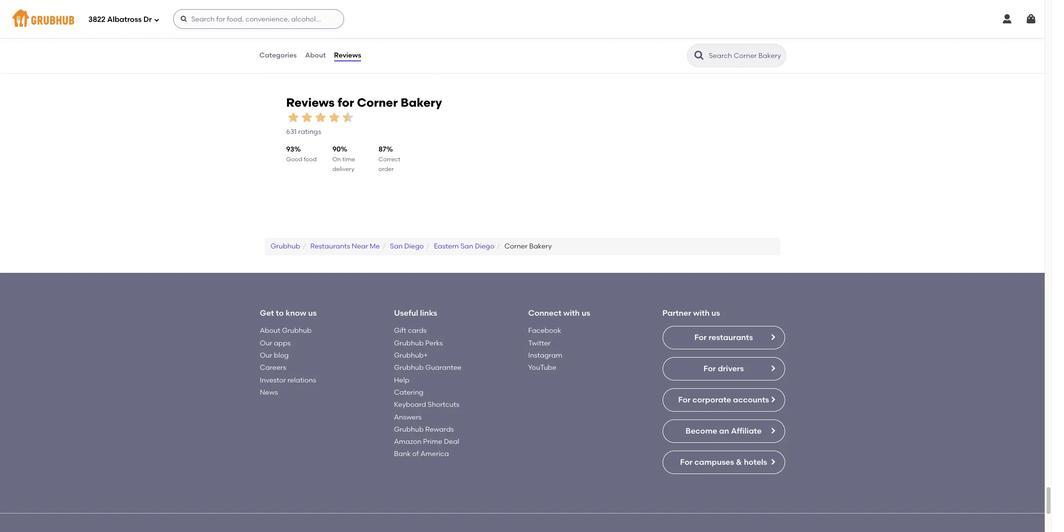 Task type: vqa. For each thing, say whether or not it's contained in the screenshot.
$3.49
yes



Task type: locate. For each thing, give the bounding box(es) containing it.
25–40 inside 25–40 min $3.49 delivery
[[447, 34, 465, 40]]

1 vertical spatial reviews
[[286, 95, 335, 110]]

1 right image from the top
[[769, 365, 777, 373]]

youtube
[[528, 364, 557, 373]]

for down partner with us
[[695, 334, 707, 343]]

0 horizontal spatial 25–40
[[273, 34, 290, 40]]

corner bakery
[[505, 242, 552, 251]]

about grubhub link
[[260, 327, 312, 336]]

san right me
[[390, 242, 403, 251]]

1 horizontal spatial bakery
[[529, 242, 552, 251]]

25–40 inside 25–40 min $2.49 delivery
[[273, 34, 290, 40]]

delivery for 25–40 min $2.49 delivery
[[289, 42, 311, 49]]

$2.49
[[273, 42, 287, 49]]

for inside for restaurants link
[[695, 334, 707, 343]]

get to know us
[[260, 309, 317, 318]]

of
[[412, 451, 419, 459]]

1 vertical spatial right image
[[769, 459, 777, 467]]

about inside button
[[305, 51, 326, 59]]

eastern
[[434, 242, 459, 251]]

0 horizontal spatial ratings
[[298, 128, 321, 136]]

min
[[292, 34, 302, 40], [466, 34, 477, 40], [639, 34, 650, 40]]

an
[[719, 427, 729, 437]]

gift
[[394, 327, 406, 336]]

3822
[[88, 15, 105, 24]]

1 horizontal spatial min
[[466, 34, 477, 40]]

25–40 up $3.49
[[447, 34, 465, 40]]

us for connect with us
[[582, 309, 590, 318]]

facebook link
[[528, 327, 561, 336]]

grubhub down gift cards link
[[394, 340, 424, 348]]

with for connect
[[563, 309, 580, 318]]

1 right image from the top
[[769, 334, 777, 342]]

for
[[338, 95, 354, 110]]

2 vertical spatial right image
[[769, 428, 777, 436]]

2 min from the left
[[466, 34, 477, 40]]

our apps link
[[260, 340, 291, 348]]

keyboard shortcuts link
[[394, 401, 459, 410]]

star icon image
[[384, 33, 392, 41], [392, 33, 400, 41], [400, 33, 407, 41], [407, 33, 415, 41], [415, 33, 423, 41], [415, 33, 423, 41], [558, 33, 566, 41], [566, 33, 574, 41], [574, 33, 582, 41], [582, 33, 590, 41], [590, 33, 597, 41], [590, 33, 597, 41], [733, 33, 741, 41], [741, 33, 748, 41], [748, 33, 756, 41], [756, 33, 764, 41], [764, 33, 772, 41], [764, 33, 772, 41], [286, 111, 300, 124], [300, 111, 314, 124], [314, 111, 327, 124], [327, 111, 341, 124], [341, 111, 355, 124], [341, 111, 355, 124]]

drivers
[[718, 365, 744, 374]]

for inside for campuses & hotels link
[[680, 458, 693, 468]]

right image for for campuses & hotels
[[769, 459, 777, 467]]

about for about
[[305, 51, 326, 59]]

right image right restaurants
[[769, 334, 777, 342]]

us right connect
[[582, 309, 590, 318]]

affiliate
[[731, 427, 762, 437]]

ratings for 631 ratings
[[298, 128, 321, 136]]

san right "eastern"
[[461, 242, 473, 251]]

0 vertical spatial our
[[260, 340, 272, 348]]

grubhub link
[[271, 242, 300, 251]]

1 vertical spatial right image
[[769, 397, 777, 404]]

90 on time delivery
[[332, 146, 355, 173]]

1 horizontal spatial 25–40
[[447, 34, 465, 40]]

san
[[390, 242, 403, 251], [461, 242, 473, 251]]

2 right image from the top
[[769, 459, 777, 467]]

1 min from the left
[[292, 34, 302, 40]]

0 vertical spatial reviews
[[334, 51, 361, 59]]

2 horizontal spatial svg image
[[1025, 13, 1037, 25]]

1 san from the left
[[390, 242, 403, 251]]

facebook twitter instagram youtube
[[528, 327, 563, 373]]

1 horizontal spatial ratings
[[574, 44, 597, 52]]

to
[[276, 309, 284, 318]]

1 vertical spatial our
[[260, 352, 272, 360]]

about inside about grubhub our apps our blog careers investor relations news
[[260, 327, 280, 336]]

0 horizontal spatial bakery
[[401, 95, 442, 110]]

order
[[379, 166, 394, 173]]

1 vertical spatial about
[[260, 327, 280, 336]]

3 us from the left
[[712, 309, 720, 318]]

min inside 25–40 min $3.49 delivery
[[466, 34, 477, 40]]

3 min from the left
[[639, 34, 650, 40]]

reviews inside button
[[334, 51, 361, 59]]

corner
[[357, 95, 398, 110], [505, 242, 528, 251]]

grubhub down know
[[282, 327, 312, 336]]

ratings right '88'
[[574, 44, 597, 52]]

restaurants near me
[[310, 242, 380, 251]]

ratings right 165
[[749, 44, 772, 52]]

about up our apps 'link' on the bottom of the page
[[260, 327, 280, 336]]

help
[[394, 377, 409, 385]]

albatross
[[107, 15, 142, 24]]

2 right image from the top
[[769, 397, 777, 404]]

youtube link
[[528, 364, 557, 373]]

correct
[[379, 156, 401, 163]]

min for 631 ratings
[[466, 34, 477, 40]]

right image
[[769, 365, 777, 373], [769, 397, 777, 404], [769, 428, 777, 436]]

right image inside for corporate accounts link
[[769, 397, 777, 404]]

become an affiliate link
[[663, 420, 785, 444]]

0 horizontal spatial about
[[260, 327, 280, 336]]

gift cards link
[[394, 327, 427, 336]]

american
[[287, 21, 315, 28]]

0 horizontal spatial diego
[[404, 242, 424, 251]]

for left drivers
[[704, 365, 716, 374]]

2 horizontal spatial ratings
[[749, 44, 772, 52]]

grubhub left the restaurants
[[271, 242, 300, 251]]

our up our blog link
[[260, 340, 272, 348]]

ratings right 631
[[298, 128, 321, 136]]

right image for for drivers
[[769, 365, 777, 373]]

for left corporate
[[678, 396, 691, 405]]

reviews right about button
[[334, 51, 361, 59]]

gift cards grubhub perks grubhub+ grubhub guarantee help catering keyboard shortcuts answers grubhub rewards amazon prime deal bank of america
[[394, 327, 462, 459]]

25–40
[[273, 34, 290, 40], [447, 34, 465, 40]]

right image inside for drivers link
[[769, 365, 777, 373]]

right image inside for campuses & hotels link
[[769, 459, 777, 467]]

2 with from the left
[[693, 309, 710, 318]]

delivery right $3.49
[[463, 42, 485, 49]]

delivery for 90 on time delivery
[[332, 166, 354, 173]]

0 vertical spatial bakery
[[401, 95, 442, 110]]

165 ratings
[[737, 44, 772, 52]]

delivery for 25–40 min $3.49 delivery
[[463, 42, 485, 49]]

0 horizontal spatial san
[[390, 242, 403, 251]]

investor
[[260, 377, 286, 385]]

good
[[286, 156, 302, 163]]

3 right image from the top
[[769, 428, 777, 436]]

2 us from the left
[[582, 309, 590, 318]]

prime
[[423, 438, 442, 447]]

reviews up 631 ratings
[[286, 95, 335, 110]]

1 our from the top
[[260, 340, 272, 348]]

grubhub perks link
[[394, 340, 443, 348]]

reviews for corner bakery
[[286, 95, 442, 110]]

1 horizontal spatial svg image
[[1002, 13, 1013, 25]]

1 horizontal spatial with
[[693, 309, 710, 318]]

investor relations link
[[260, 377, 316, 385]]

our up careers
[[260, 352, 272, 360]]

right image right hotels
[[769, 459, 777, 467]]

delivery inside 25–40 min $2.49 delivery
[[289, 42, 311, 49]]

with right partner
[[693, 309, 710, 318]]

about down 25–40 min $2.49 delivery
[[305, 51, 326, 59]]

1 horizontal spatial san
[[461, 242, 473, 251]]

twitter link
[[528, 340, 551, 348]]

$3.49
[[447, 42, 462, 49]]

25–40 up $2.49 in the top of the page
[[273, 34, 290, 40]]

us up for restaurants
[[712, 309, 720, 318]]

Search Corner Bakery search field
[[708, 51, 783, 61]]

Search for food, convenience, alcohol... search field
[[173, 9, 344, 29]]

bank
[[394, 451, 411, 459]]

right image
[[769, 334, 777, 342], [769, 459, 777, 467]]

0 horizontal spatial us
[[308, 309, 317, 318]]

right image inside become an affiliate link
[[769, 428, 777, 436]]

about button
[[305, 38, 326, 73]]

keyboard
[[394, 401, 426, 410]]

delivery inside 90 on time delivery
[[332, 166, 354, 173]]

25–40 min $3.49 delivery
[[447, 34, 485, 49]]

useful
[[394, 309, 418, 318]]

dr
[[143, 15, 152, 24]]

partner with us
[[663, 309, 720, 318]]

connect with us
[[528, 309, 590, 318]]

0 vertical spatial right image
[[769, 334, 777, 342]]

1 vertical spatial corner
[[505, 242, 528, 251]]

for inside for corporate accounts link
[[678, 396, 691, 405]]

eastern san diego link
[[434, 242, 494, 251]]

1 horizontal spatial us
[[582, 309, 590, 318]]

diego right "eastern"
[[475, 242, 494, 251]]

subscription pass image
[[273, 21, 283, 29]]

25–40 min $2.49 delivery
[[273, 34, 311, 49]]

2 horizontal spatial min
[[639, 34, 650, 40]]

2 horizontal spatial us
[[712, 309, 720, 318]]

svg image
[[1002, 13, 1013, 25], [1025, 13, 1037, 25], [180, 15, 188, 23]]

0 vertical spatial right image
[[769, 365, 777, 373]]

corner bakery link
[[505, 242, 552, 251]]

1 horizontal spatial diego
[[475, 242, 494, 251]]

us right know
[[308, 309, 317, 318]]

delivery inside "15–30 min $1.49 delivery"
[[636, 42, 658, 49]]

delivery down "time"
[[332, 166, 354, 173]]

with right connect
[[563, 309, 580, 318]]

delivery inside 25–40 min $3.49 delivery
[[463, 42, 485, 49]]

about for about grubhub our apps our blog careers investor relations news
[[260, 327, 280, 336]]

right image inside for restaurants link
[[769, 334, 777, 342]]

delivery right $1.49
[[636, 42, 658, 49]]

0 horizontal spatial corner
[[357, 95, 398, 110]]

0 horizontal spatial with
[[563, 309, 580, 318]]

on
[[332, 156, 341, 163]]

2 diego from the left
[[475, 242, 494, 251]]

delivery right $2.49 in the top of the page
[[289, 42, 311, 49]]

delivery
[[289, 42, 311, 49], [463, 42, 485, 49], [636, 42, 658, 49], [332, 166, 354, 173]]

reviews button
[[334, 38, 362, 73]]

for restaurants
[[695, 334, 753, 343]]

relations
[[288, 377, 316, 385]]

1 with from the left
[[563, 309, 580, 318]]

1 horizontal spatial about
[[305, 51, 326, 59]]

for left campuses
[[680, 458, 693, 468]]

diego left "eastern"
[[404, 242, 424, 251]]

diego
[[404, 242, 424, 251], [475, 242, 494, 251]]

0 vertical spatial corner
[[357, 95, 398, 110]]

1 25–40 from the left
[[273, 34, 290, 40]]

corporate
[[693, 396, 731, 405]]

with for partner
[[693, 309, 710, 318]]

2 25–40 from the left
[[447, 34, 465, 40]]

min inside 25–40 min $2.49 delivery
[[292, 34, 302, 40]]

grubhub
[[271, 242, 300, 251], [282, 327, 312, 336], [394, 340, 424, 348], [394, 364, 424, 373], [394, 426, 424, 434]]

food
[[304, 156, 317, 163]]

0 vertical spatial about
[[305, 51, 326, 59]]

careers
[[260, 364, 286, 373]]

0 horizontal spatial min
[[292, 34, 302, 40]]

for inside for drivers link
[[704, 365, 716, 374]]



Task type: describe. For each thing, give the bounding box(es) containing it.
93
[[286, 146, 294, 154]]

america
[[421, 451, 449, 459]]

for campuses & hotels link
[[663, 452, 785, 475]]

me
[[370, 242, 380, 251]]

bank of america link
[[394, 451, 449, 459]]

catering link
[[394, 389, 424, 397]]

search icon image
[[693, 50, 705, 61]]

san diego
[[390, 242, 424, 251]]

us for partner with us
[[712, 309, 720, 318]]

for for for corporate accounts
[[678, 396, 691, 405]]

ratings for 88 ratings
[[574, 44, 597, 52]]

partner
[[663, 309, 691, 318]]

3822 albatross dr
[[88, 15, 152, 24]]

grubhub rewards link
[[394, 426, 454, 434]]

1 diego from the left
[[404, 242, 424, 251]]

little caesars pizza
[[273, 8, 349, 18]]

blog
[[274, 352, 289, 360]]

our blog link
[[260, 352, 289, 360]]

90
[[332, 146, 341, 154]]

for for for drivers
[[704, 365, 716, 374]]

93 good food
[[286, 146, 317, 163]]

1 us from the left
[[308, 309, 317, 318]]

&
[[736, 458, 742, 468]]

catering
[[394, 389, 424, 397]]

reviews for reviews for corner bakery
[[286, 95, 335, 110]]

0 horizontal spatial svg image
[[180, 15, 188, 23]]

reviews for reviews
[[334, 51, 361, 59]]

1 horizontal spatial corner
[[505, 242, 528, 251]]

165
[[737, 44, 747, 52]]

eastern san diego
[[434, 242, 494, 251]]

help link
[[394, 377, 409, 385]]

shortcuts
[[428, 401, 459, 410]]

near
[[352, 242, 368, 251]]

grubhub guarantee link
[[394, 364, 462, 373]]

grubhub down grubhub+ link
[[394, 364, 424, 373]]

hotels
[[744, 458, 767, 468]]

little caesars pizza link
[[273, 8, 423, 19]]

little
[[273, 8, 293, 18]]

87 correct order
[[379, 146, 401, 173]]

become
[[686, 427, 717, 437]]

for for for campuses & hotels
[[680, 458, 693, 468]]

restaurants
[[310, 242, 350, 251]]

631 ratings
[[286, 128, 321, 136]]

rewards
[[425, 426, 454, 434]]

perks
[[425, 340, 443, 348]]

min for 88 ratings
[[292, 34, 302, 40]]

amazon
[[394, 438, 422, 447]]

2 san from the left
[[461, 242, 473, 251]]

facebook
[[528, 327, 561, 336]]

cards
[[408, 327, 427, 336]]

ratings for 165 ratings
[[749, 44, 772, 52]]

15–30
[[622, 34, 638, 40]]

grubhub down answers
[[394, 426, 424, 434]]

delivery for 15–30 min $1.49 delivery
[[636, 42, 658, 49]]

deal
[[444, 438, 459, 447]]

categories
[[259, 51, 297, 59]]

svg image
[[154, 17, 160, 23]]

right image for for restaurants
[[769, 334, 777, 342]]

88
[[565, 44, 573, 52]]

apps
[[274, 340, 291, 348]]

2 our from the top
[[260, 352, 272, 360]]

restaurants
[[709, 334, 753, 343]]

for drivers
[[704, 365, 744, 374]]

main navigation navigation
[[0, 0, 1045, 38]]

grubhub+ link
[[394, 352, 428, 360]]

san diego link
[[390, 242, 424, 251]]

become an affiliate
[[686, 427, 762, 437]]

right image for become an affiliate
[[769, 428, 777, 436]]

twitter
[[528, 340, 551, 348]]

accounts
[[733, 396, 769, 405]]

restaurants near me link
[[310, 242, 380, 251]]

grubhub+
[[394, 352, 428, 360]]

time
[[342, 156, 355, 163]]

87
[[379, 146, 386, 154]]

useful links
[[394, 309, 437, 318]]

connect
[[528, 309, 562, 318]]

news
[[260, 389, 278, 397]]

min inside "15–30 min $1.49 delivery"
[[639, 34, 650, 40]]

for corporate accounts
[[678, 396, 769, 405]]

guarantee
[[425, 364, 462, 373]]

links
[[420, 309, 437, 318]]

answers
[[394, 414, 422, 422]]

631
[[286, 128, 297, 136]]

25–40 for 88 ratings
[[273, 34, 290, 40]]

grubhub inside about grubhub our apps our blog careers investor relations news
[[282, 327, 312, 336]]

amazon prime deal link
[[394, 438, 459, 447]]

caesars
[[294, 8, 327, 18]]

88 ratings
[[565, 44, 597, 52]]

for for for restaurants
[[695, 334, 707, 343]]

right image for for corporate accounts
[[769, 397, 777, 404]]

categories button
[[259, 38, 297, 73]]

25–40 for 631 ratings
[[447, 34, 465, 40]]

1 vertical spatial bakery
[[529, 242, 552, 251]]

instagram
[[528, 352, 563, 360]]

for restaurants link
[[663, 327, 785, 350]]

pizza
[[328, 8, 349, 18]]

for campuses & hotels
[[680, 458, 767, 468]]



